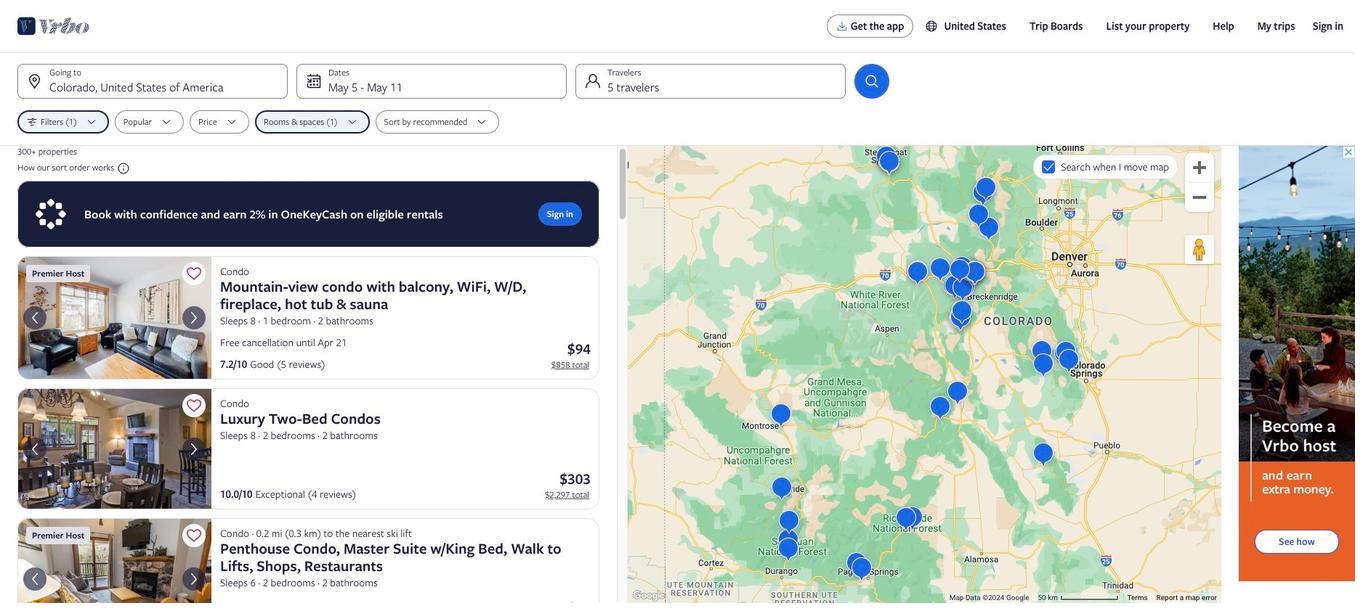 Task type: describe. For each thing, give the bounding box(es) containing it.
show previous image for mountain-view condo with balcony, wifi, w/d, fireplace, hot tub & sauna image
[[26, 310, 44, 327]]

show next image for mountain-view condo with balcony, wifi, w/d, fireplace, hot tub & sauna image
[[185, 310, 203, 327]]

small image
[[926, 20, 944, 33]]

small image
[[114, 162, 130, 175]]

download the app button image
[[836, 20, 848, 32]]

vrbo logo image
[[17, 15, 90, 38]]



Task type: vqa. For each thing, say whether or not it's contained in the screenshot.
Wizard region
no



Task type: locate. For each thing, give the bounding box(es) containing it.
google image
[[632, 589, 666, 604]]

search image
[[863, 73, 881, 90]]

dining image
[[17, 389, 212, 510]]

map region
[[628, 146, 1222, 604]]

show next image for penthouse condo, master suite w/king bed, walk to lifts, shops, restaurants image
[[185, 571, 203, 588]]

show previous image for luxury two-bed condos image
[[26, 441, 44, 458]]

hidden river lodge #5998 image
[[17, 519, 212, 604]]

show next image for luxury two-bed condos image
[[185, 441, 203, 458]]

show previous image for penthouse condo, master suite w/king bed, walk to lifts, shops, restaurants image
[[26, 571, 44, 588]]

image of mountain-view condo with balcony, wifi, w/d, fireplace, hot tub & sauna image
[[17, 257, 212, 380]]



